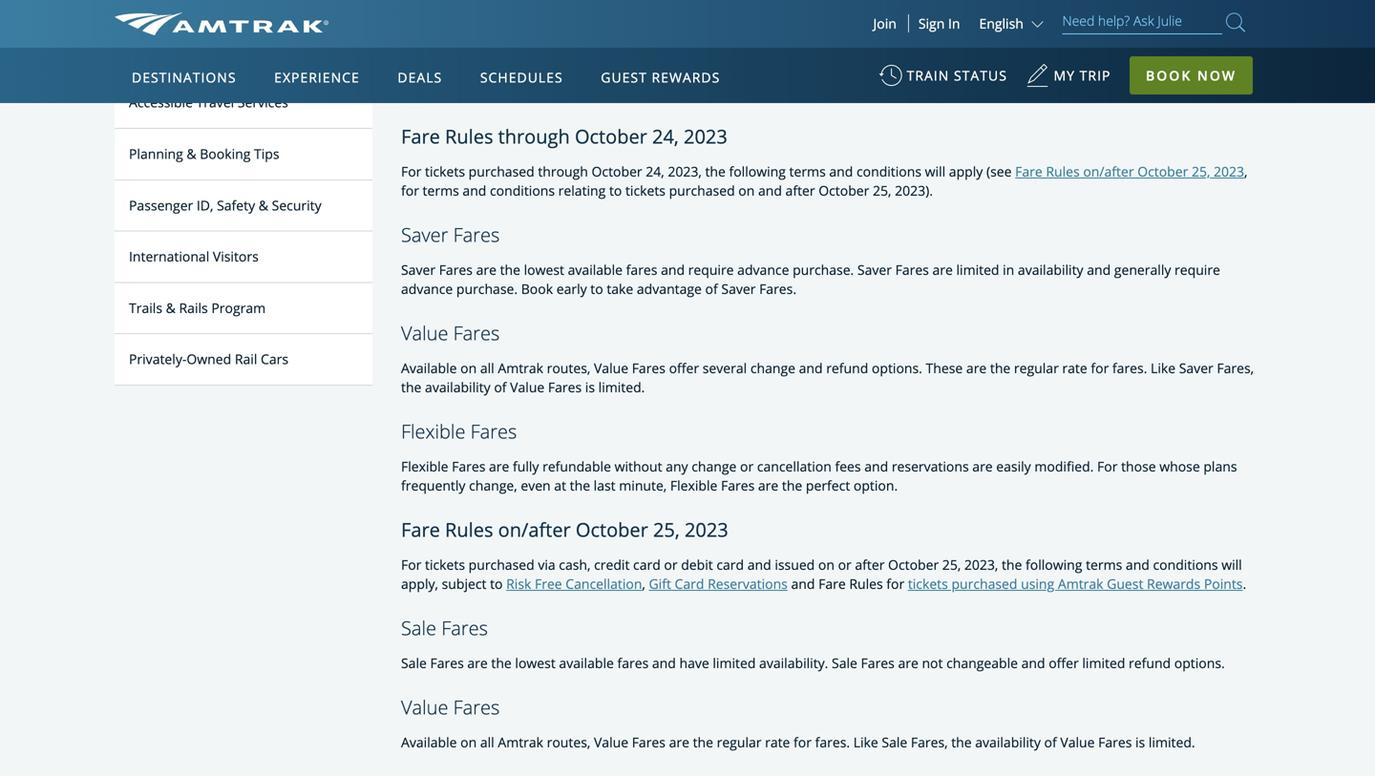 Task type: locate. For each thing, give the bounding box(es) containing it.
2 vertical spatial fares
[[618, 654, 649, 672]]

or up "risk free cancellation , gift card reservations and fare rules for tickets purchased using amtrak guest rewards points ."
[[838, 556, 852, 574]]

lowest inside saver fares are the lowest available fares and require advance purchase. saver fares are limited in availability and generally require advance purchase. book early to take advantage of saver fares.
[[524, 261, 565, 279]]

make left your
[[475, 26, 510, 44]]

in up you on the left top of the page
[[416, 64, 427, 82]]

after inside for tickets purchased via cash, credit card or debit card and issued on or after october 25, 2023, the following terms and conditions will apply, subject to
[[855, 556, 885, 574]]

day
[[724, 64, 747, 82]]

1 horizontal spatial card
[[717, 556, 744, 574]]

fares down higher
[[521, 64, 552, 82]]

1 vertical spatial lowest
[[515, 654, 556, 672]]

1 vertical spatial rewards
[[1147, 575, 1201, 593]]

advance down saver fares
[[401, 280, 453, 298]]

conditions up 2023).
[[857, 162, 922, 180]]

2 horizontal spatial &
[[259, 196, 268, 214]]

0 vertical spatial after
[[786, 181, 815, 199]]

or left cancellation
[[740, 457, 754, 476]]

options. down points
[[1175, 654, 1225, 672]]

0 vertical spatial value fares
[[401, 320, 500, 346]]

guest inside popup button
[[601, 68, 648, 86]]

card
[[675, 575, 704, 593]]

0 horizontal spatial ,
[[642, 575, 646, 593]]

1 vertical spatial through
[[538, 162, 588, 180]]

limited. inside available on all amtrak routes, value fares offer several change and refund options. these are the regular rate for fares. like saver fares, the availability of value fares is limited.
[[599, 378, 645, 396]]

0 horizontal spatial like
[[854, 734, 879, 752]]

available down risk free cancellation link
[[559, 654, 614, 672]]

on inside , for terms and conditions relating to tickets purchased on and after october 25, 2023).
[[739, 181, 755, 199]]

availability inside available on all amtrak routes, value fares offer several change and refund options. these are the regular rate for fares. like saver fares, the availability of value fares is limited.
[[425, 378, 491, 396]]

1 vertical spatial change
[[692, 457, 737, 476]]

will
[[925, 162, 946, 180], [1222, 556, 1242, 574]]

generally
[[477, 45, 533, 63], [1115, 261, 1172, 279]]

join
[[874, 14, 897, 32]]

1 horizontal spatial require
[[1175, 261, 1221, 279]]

tickets up subject
[[425, 556, 465, 574]]

and inside available on all amtrak routes, value fares offer several change and refund options. these are the regular rate for fares. like saver fares, the availability of value fares is limited.
[[799, 359, 823, 377]]

limited.
[[599, 378, 645, 396], [1149, 734, 1196, 752]]

0 vertical spatial for
[[401, 162, 422, 180]]

terms inside for tickets purchased via cash, credit card or debit card and issued on or after october 25, 2023, the following terms and conditions will apply, subject to
[[1086, 556, 1123, 574]]

for inside for tickets purchased via cash, credit card or debit card and issued on or after october 25, 2023, the following terms and conditions will apply, subject to
[[401, 556, 422, 574]]

0 vertical spatial rate
[[1063, 359, 1088, 377]]

early right book
[[557, 280, 587, 298]]

flexible
[[401, 418, 466, 445], [401, 457, 448, 476], [670, 477, 718, 495]]

on inside for tickets purchased via cash, credit card or debit card and issued on or after october 25, 2023, the following terms and conditions will apply, subject to
[[819, 556, 835, 574]]

0 vertical spatial early
[[626, 26, 656, 44]]

1 vertical spatial 2023,
[[965, 556, 999, 574]]

1 horizontal spatial is
[[1136, 734, 1146, 752]]

are down typically,
[[453, 45, 473, 63]]

book now button
[[1130, 56, 1253, 95]]

1 horizontal spatial in
[[1003, 261, 1015, 279]]

1 horizontal spatial fares.
[[815, 734, 850, 752]]

0 vertical spatial fares,
[[1217, 359, 1254, 377]]

0 vertical spatial 24,
[[652, 123, 679, 149]]

are
[[453, 45, 473, 63], [476, 261, 497, 279], [933, 261, 953, 279], [967, 359, 987, 377], [489, 457, 509, 476], [973, 457, 993, 476], [758, 477, 779, 495], [467, 654, 488, 672], [898, 654, 919, 672], [669, 734, 690, 752]]

will up 2023).
[[925, 162, 946, 180]]

can
[[443, 83, 465, 101]]

& for rails
[[166, 299, 176, 317]]

to right relating in the top of the page
[[609, 181, 622, 199]]

regular inside available on all amtrak routes, value fares offer several change and refund options. these are the regular rate for fares. like saver fares, the availability of value fares is limited.
[[1014, 359, 1059, 377]]

0 horizontal spatial early
[[557, 280, 587, 298]]

tickets inside , for terms and conditions relating to tickets purchased on and after october 25, 2023).
[[626, 181, 666, 199]]

fare
[[401, 123, 440, 149], [1016, 162, 1043, 180], [401, 517, 440, 543], [819, 575, 846, 593]]

travel up travel.
[[766, 64, 801, 82]]

0 horizontal spatial following
[[729, 162, 786, 180]]

1 horizontal spatial or
[[740, 457, 754, 476]]

banner containing join
[[0, 0, 1376, 441]]

fare down frequently
[[401, 517, 440, 543]]

2 horizontal spatial fares.
[[1113, 359, 1148, 377]]

2 vertical spatial reservations
[[892, 457, 969, 476]]

1 vertical spatial generally
[[1115, 261, 1172, 279]]

0 vertical spatial generally
[[477, 45, 533, 63]]

for tickets purchased through october 24, 2023, the following terms and conditions will apply (see fare rules on/after october 25, 2023
[[401, 162, 1245, 180]]

passenger id, safety & security link
[[115, 180, 373, 232]]

of inside available on all amtrak routes, value fares offer several change and refund options. these are the regular rate for fares. like saver fares, the availability of value fares is limited.
[[494, 378, 507, 396]]

routes, for are
[[547, 734, 591, 752]]

risk free cancellation , gift card reservations and fare rules for tickets purchased using amtrak guest rewards points .
[[506, 575, 1247, 593]]

rewards inside popup button
[[652, 68, 721, 86]]

1 vertical spatial in
[[1003, 261, 1015, 279]]

1 horizontal spatial will
[[1222, 556, 1242, 574]]

options. left these
[[872, 359, 923, 377]]

1 horizontal spatial offer
[[1049, 654, 1079, 672]]

make down the northeast
[[468, 83, 503, 101]]

travel
[[741, 45, 776, 63], [766, 64, 801, 82]]

are left the not
[[898, 654, 919, 672]]

or
[[740, 457, 754, 476], [664, 556, 678, 574], [838, 556, 852, 574]]

conditions inside , for terms and conditions relating to tickets purchased on and after october 25, 2023).
[[490, 181, 555, 199]]

0 vertical spatial in
[[948, 14, 960, 32]]

1 vertical spatial conditions
[[490, 181, 555, 199]]

fare rules on/after october 25, 2023 link
[[1016, 162, 1245, 180]]

0 horizontal spatial regular
[[717, 734, 762, 752]]

rate
[[1063, 359, 1088, 377], [765, 734, 790, 752]]

several
[[703, 359, 747, 377]]

cancellation
[[757, 457, 832, 476]]

1 horizontal spatial on/after
[[1084, 162, 1134, 180]]

lowest down free
[[515, 654, 556, 672]]

card
[[633, 556, 661, 574], [717, 556, 744, 574]]

or up gift
[[664, 556, 678, 574]]

0 horizontal spatial on/after
[[498, 517, 571, 543]]

amtrak inside available on all amtrak routes, value fares offer several change and refund options. these are the regular rate for fares. like saver fares, the availability of value fares is limited.
[[498, 359, 544, 377]]

1 vertical spatial will
[[1222, 556, 1242, 574]]

apply,
[[401, 575, 438, 593]]

lowest up book
[[524, 261, 565, 279]]

rules right (see
[[1046, 162, 1080, 180]]

tickets up saver fares
[[425, 162, 465, 180]]

book now
[[1146, 66, 1237, 85]]

these
[[926, 359, 963, 377]]

0 horizontal spatial limited.
[[599, 378, 645, 396]]

application inside banner
[[186, 160, 644, 427]]

advance inside typically, make your reservations early to get the best fares. fares are generally higher during holidays and peak travel periods. in the northeast fares typically vary based on the day of travel and the time of day. you can make reservations up to 11 months in advance of travel.
[[708, 83, 760, 101]]

1 horizontal spatial conditions
[[857, 162, 922, 180]]

gift
[[649, 575, 671, 593]]

1 vertical spatial early
[[557, 280, 587, 298]]

at
[[554, 477, 566, 495]]

amtrak for available on all amtrak routes, value fares are the regular rate for fares. like sale fares, the availability of value fares is limited.
[[498, 734, 544, 752]]

the
[[699, 26, 720, 44], [431, 64, 451, 82], [700, 64, 721, 82], [832, 64, 853, 82], [705, 162, 726, 180], [500, 261, 521, 279], [990, 359, 1011, 377], [401, 378, 422, 396], [570, 477, 590, 495], [782, 477, 803, 495], [1002, 556, 1022, 574], [491, 654, 512, 672], [693, 734, 714, 752], [952, 734, 972, 752]]

2 vertical spatial amtrak
[[498, 734, 544, 752]]

0 vertical spatial like
[[1151, 359, 1176, 377]]

terms up tickets purchased using amtrak guest rewards points link
[[1086, 556, 1123, 574]]

to left risk
[[490, 575, 503, 593]]

guest right using
[[1107, 575, 1144, 593]]

get
[[676, 26, 696, 44]]

1 vertical spatial reservations
[[506, 83, 583, 101]]

following up using
[[1026, 556, 1083, 574]]

terms
[[790, 162, 826, 180], [423, 181, 459, 199], [1086, 556, 1123, 574]]

1 horizontal spatial fares,
[[1217, 359, 1254, 377]]

& right safety
[[259, 196, 268, 214]]

october
[[575, 123, 648, 149], [592, 162, 643, 180], [1138, 162, 1189, 180], [819, 181, 870, 199], [576, 517, 648, 543], [888, 556, 939, 574]]

terms down travel.
[[790, 162, 826, 180]]

2 available from the top
[[401, 734, 457, 752]]

1 horizontal spatial in
[[948, 14, 960, 32]]

1 horizontal spatial 2023,
[[965, 556, 999, 574]]

card up gift
[[633, 556, 661, 574]]

1 horizontal spatial like
[[1151, 359, 1176, 377]]

tickets right relating in the top of the page
[[626, 181, 666, 199]]

change right several
[[751, 359, 796, 377]]

card up gift card reservations link
[[717, 556, 744, 574]]

fares left have
[[618, 654, 649, 672]]

are inside typically, make your reservations early to get the best fares. fares are generally higher during holidays and peak travel periods. in the northeast fares typically vary based on the day of travel and the time of day. you can make reservations up to 11 months in advance of travel.
[[453, 45, 473, 63]]

1 routes, from the top
[[547, 359, 591, 377]]

saver inside available on all amtrak routes, value fares offer several change and refund options. these are the regular rate for fares. like saver fares, the availability of value fares is limited.
[[1179, 359, 1214, 377]]

after inside , for terms and conditions relating to tickets purchased on and after october 25, 2023).
[[786, 181, 815, 199]]

after down for tickets purchased through october 24, 2023, the following terms and conditions will apply (see fare rules on/after october 25, 2023 on the top
[[786, 181, 815, 199]]

to left get
[[660, 26, 673, 44]]

0 horizontal spatial conditions
[[490, 181, 555, 199]]

1 horizontal spatial following
[[1026, 556, 1083, 574]]

reservations up option.
[[892, 457, 969, 476]]

after up "risk free cancellation , gift card reservations and fare rules for tickets purchased using amtrak guest rewards points ."
[[855, 556, 885, 574]]

typically,
[[416, 26, 472, 44]]

book
[[1146, 66, 1192, 85]]

1 require from the left
[[688, 261, 734, 279]]

2 routes, from the top
[[547, 734, 591, 752]]

0 vertical spatial in
[[693, 83, 705, 101]]

are down 2023).
[[933, 261, 953, 279]]

will up points
[[1222, 556, 1242, 574]]

for left those
[[1098, 457, 1118, 476]]

reservations inside flexible fares are fully refundable without any change or cancellation fees and reservations are easily modified. for those whose plans frequently change, even at the last minute, flexible fares are the perfect option.
[[892, 457, 969, 476]]

0 horizontal spatial refund
[[826, 359, 869, 377]]

to left 11
[[607, 83, 620, 101]]

purchase. left book
[[457, 280, 518, 298]]

0 vertical spatial available
[[568, 261, 623, 279]]

2023 for fare rules through october 24, 2023
[[684, 123, 728, 149]]

1 vertical spatial regular
[[717, 734, 762, 752]]

1 vertical spatial fares
[[626, 261, 658, 279]]

fares inside typically, make your reservations early to get the best fares. fares are generally higher during holidays and peak travel periods. in the northeast fares typically vary based on the day of travel and the time of day. you can make reservations up to 11 months in advance of travel.
[[416, 45, 449, 63]]

0 vertical spatial reservations
[[545, 26, 622, 44]]

deals button
[[390, 51, 450, 104]]

following
[[729, 162, 786, 180], [1026, 556, 1083, 574]]

purchased inside for tickets purchased via cash, credit card or debit card and issued on or after october 25, 2023, the following terms and conditions will apply, subject to
[[469, 556, 535, 574]]

0 vertical spatial available
[[401, 359, 457, 377]]

1 vertical spatial flexible
[[401, 457, 448, 476]]

0 vertical spatial lowest
[[524, 261, 565, 279]]

purchase. up fares.
[[793, 261, 854, 279]]

lowest for sale
[[515, 654, 556, 672]]

through
[[498, 123, 570, 149], [538, 162, 588, 180]]

terms up saver fares
[[423, 181, 459, 199]]

0 horizontal spatial after
[[786, 181, 815, 199]]

in right sign
[[948, 14, 960, 32]]

0 horizontal spatial in
[[416, 64, 427, 82]]

all for available on all amtrak routes, value fares offer several change and refund options. these are the regular rate for fares. like saver fares, the availability of value fares is limited.
[[480, 359, 495, 377]]

cancellation
[[566, 575, 642, 593]]

conditions up points
[[1153, 556, 1218, 574]]

for up saver fares
[[401, 162, 422, 180]]

offer left several
[[669, 359, 699, 377]]

sign
[[919, 14, 945, 32]]

1 horizontal spatial after
[[855, 556, 885, 574]]

1 vertical spatial &
[[259, 196, 268, 214]]

1 card from the left
[[633, 556, 661, 574]]

1 vertical spatial available
[[401, 734, 457, 752]]

risk
[[506, 575, 531, 593]]

change inside available on all amtrak routes, value fares offer several change and refund options. these are the regular rate for fares. like saver fares, the availability of value fares is limited.
[[751, 359, 796, 377]]

are right these
[[967, 359, 987, 377]]

1 vertical spatial guest
[[1107, 575, 1144, 593]]

flexible fares
[[401, 418, 517, 445]]

0 horizontal spatial terms
[[423, 181, 459, 199]]

offer
[[669, 359, 699, 377], [1049, 654, 1079, 672]]

25,
[[1192, 162, 1211, 180], [873, 181, 892, 199], [653, 517, 680, 543], [943, 556, 961, 574]]

change right any on the bottom of the page
[[692, 457, 737, 476]]

in
[[693, 83, 705, 101], [1003, 261, 1015, 279]]

advance up fares.
[[738, 261, 789, 279]]

purchase.
[[793, 261, 854, 279], [457, 280, 518, 298]]

available inside available on all amtrak routes, value fares offer several change and refund options. these are the regular rate for fares. like saver fares, the availability of value fares is limited.
[[401, 359, 457, 377]]

free
[[535, 575, 562, 593]]

banner
[[0, 0, 1376, 441]]

through up relating in the top of the page
[[538, 162, 588, 180]]

conditions
[[857, 162, 922, 180], [490, 181, 555, 199], [1153, 556, 1218, 574]]

routes, inside available on all amtrak routes, value fares offer several change and refund options. these are the regular rate for fares. like saver fares, the availability of value fares is limited.
[[547, 359, 591, 377]]

guest down during
[[601, 68, 648, 86]]

reservations up during
[[545, 26, 622, 44]]

offer down tickets purchased using amtrak guest rewards points link
[[1049, 654, 1079, 672]]

early up holidays
[[626, 26, 656, 44]]

& left the rails
[[166, 299, 176, 317]]

regular
[[1014, 359, 1059, 377], [717, 734, 762, 752]]

time
[[856, 64, 884, 82]]

application
[[186, 160, 644, 427]]

for up the 'apply,'
[[401, 556, 422, 574]]

cars
[[261, 350, 288, 368]]

1 available from the top
[[401, 359, 457, 377]]

minute,
[[619, 477, 667, 495]]

through down schedules
[[498, 123, 570, 149]]

2 vertical spatial terms
[[1086, 556, 1123, 574]]

following down travel.
[[729, 162, 786, 180]]

book
[[521, 280, 553, 298]]

for
[[401, 162, 422, 180], [1098, 457, 1118, 476], [401, 556, 422, 574]]

on
[[681, 64, 697, 82], [739, 181, 755, 199], [461, 359, 477, 377], [819, 556, 835, 574], [461, 734, 477, 752]]

is inside available on all amtrak routes, value fares offer several change and refund options. these are the regular rate for fares. like saver fares, the availability of value fares is limited.
[[585, 378, 595, 396]]

1 horizontal spatial ,
[[1245, 162, 1248, 180]]

relating
[[558, 181, 606, 199]]

international visitors
[[129, 247, 259, 266]]

for
[[401, 181, 419, 199], [1091, 359, 1109, 377], [887, 575, 905, 593], [794, 734, 812, 752]]

1 vertical spatial in
[[416, 64, 427, 82]]

on inside available on all amtrak routes, value fares offer several change and refund options. these are the regular rate for fares. like saver fares, the availability of value fares is limited.
[[461, 359, 477, 377]]

25, inside , for terms and conditions relating to tickets purchased on and after october 25, 2023).
[[873, 181, 892, 199]]

are down cancellation
[[758, 477, 779, 495]]

guest
[[601, 68, 648, 86], [1107, 575, 1144, 593]]

rules
[[445, 123, 493, 149], [1046, 162, 1080, 180], [445, 517, 493, 543], [850, 575, 883, 593]]

reservations
[[708, 575, 788, 593]]

offer inside available on all amtrak routes, value fares offer several change and refund options. these are the regular rate for fares. like saver fares, the availability of value fares is limited.
[[669, 359, 699, 377]]

1 vertical spatial 24,
[[646, 162, 665, 180]]

available up take
[[568, 261, 623, 279]]

1 vertical spatial purchase.
[[457, 280, 518, 298]]

available inside saver fares are the lowest available fares and require advance purchase. saver fares are limited in availability and generally require advance purchase. book early to take advantage of saver fares.
[[568, 261, 623, 279]]

2 all from the top
[[480, 734, 495, 752]]

tickets
[[425, 162, 465, 180], [626, 181, 666, 199], [425, 556, 465, 574], [908, 575, 948, 593]]

, inside , for terms and conditions relating to tickets purchased on and after october 25, 2023).
[[1245, 162, 1248, 180]]

1 horizontal spatial limited
[[957, 261, 1000, 279]]

via
[[538, 556, 556, 574]]

1 vertical spatial fares.
[[1113, 359, 1148, 377]]

using
[[1021, 575, 1055, 593]]

routes, for offer
[[547, 359, 591, 377]]

for tickets purchased via cash, credit card or debit card and issued on or after october 25, 2023, the following terms and conditions will apply, subject to
[[401, 556, 1242, 593]]

tickets up the not
[[908, 575, 948, 593]]

0 horizontal spatial fares,
[[911, 734, 948, 752]]

fares inside saver fares are the lowest available fares and require advance purchase. saver fares are limited in availability and generally require advance purchase. book early to take advantage of saver fares.
[[626, 261, 658, 279]]

plans
[[1204, 457, 1238, 476]]

1 horizontal spatial terms
[[790, 162, 826, 180]]

advance down day
[[708, 83, 760, 101]]

to left take
[[591, 280, 603, 298]]

1 horizontal spatial refund
[[1129, 654, 1171, 672]]

refundable
[[543, 457, 611, 476]]

0 horizontal spatial is
[[585, 378, 595, 396]]

are up change,
[[489, 457, 509, 476]]

deals
[[398, 68, 442, 86]]

1 vertical spatial is
[[1136, 734, 1146, 752]]

& left booking
[[187, 145, 196, 163]]

advance
[[708, 83, 760, 101], [738, 261, 789, 279], [401, 280, 453, 298]]

0 vertical spatial routes,
[[547, 359, 591, 377]]

subject
[[442, 575, 487, 593]]

availability
[[1018, 261, 1084, 279], [425, 378, 491, 396], [976, 734, 1041, 752]]

are down "sale fares"
[[467, 654, 488, 672]]

amtrak image
[[115, 12, 329, 35]]

all inside available on all amtrak routes, value fares offer several change and refund options. these are the regular rate for fares. like saver fares, the availability of value fares is limited.
[[480, 359, 495, 377]]

fares up take
[[626, 261, 658, 279]]

option.
[[854, 477, 898, 495]]

travel down the 'best'
[[741, 45, 776, 63]]

value
[[401, 320, 448, 346], [594, 359, 629, 377], [510, 378, 545, 396], [401, 694, 448, 721], [594, 734, 629, 752], [1061, 734, 1095, 752]]

conditions left relating in the top of the page
[[490, 181, 555, 199]]

tickets inside for tickets purchased via cash, credit card or debit card and issued on or after october 25, 2023, the following terms and conditions will apply, subject to
[[425, 556, 465, 574]]

sale fares are the lowest available fares and have limited availability. sale fares are not changeable and offer limited refund options.
[[401, 654, 1225, 672]]

0 vertical spatial is
[[585, 378, 595, 396]]

1 vertical spatial routes,
[[547, 734, 591, 752]]

typically, make your reservations early to get the best fares. fares are generally higher during holidays and peak travel periods. in the northeast fares typically vary based on the day of travel and the time of day. you can make reservations up to 11 months in advance of travel.
[[416, 26, 930, 101]]

reservations down higher
[[506, 83, 583, 101]]

1 all from the top
[[480, 359, 495, 377]]

0 horizontal spatial &
[[166, 299, 176, 317]]

1 vertical spatial for
[[1098, 457, 1118, 476]]

typically
[[556, 64, 606, 82]]

program
[[211, 299, 266, 317]]

for inside available on all amtrak routes, value fares offer several change and refund options. these are the regular rate for fares. like saver fares, the availability of value fares is limited.
[[1091, 359, 1109, 377]]



Task type: describe. For each thing, give the bounding box(es) containing it.
25, inside for tickets purchased via cash, credit card or debit card and issued on or after october 25, 2023, the following terms and conditions will apply, subject to
[[943, 556, 961, 574]]

trails
[[129, 299, 162, 317]]

passenger
[[129, 196, 193, 214]]

destinations
[[132, 68, 236, 86]]

guest rewards
[[601, 68, 721, 86]]

1 vertical spatial 2023
[[1214, 162, 1245, 180]]

fare down you on the left top of the page
[[401, 123, 440, 149]]

for for for tickets purchased through october 24, 2023, the following terms and conditions will apply (see fare rules on/after october 25, 2023
[[401, 162, 422, 180]]

experience
[[274, 68, 360, 86]]

0 vertical spatial on/after
[[1084, 162, 1134, 180]]

0 vertical spatial 2023,
[[668, 162, 702, 180]]

advantage
[[637, 280, 702, 298]]

11
[[623, 83, 638, 101]]

available on all amtrak routes, value fares are the regular rate for fares. like sale fares, the availability of value fares is limited.
[[401, 734, 1196, 752]]

1 vertical spatial fares,
[[911, 734, 948, 752]]

saver fares are the lowest available fares and require advance purchase. saver fares are limited in availability and generally require advance purchase. book early to take advantage of saver fares.
[[401, 261, 1221, 298]]

apply
[[949, 162, 983, 180]]

fare rules on/after october 25, 2023
[[401, 517, 729, 543]]

rules down change,
[[445, 517, 493, 543]]

rails
[[179, 299, 208, 317]]

will inside for tickets purchased via cash, credit card or debit card and issued on or after october 25, 2023, the following terms and conditions will apply, subject to
[[1222, 556, 1242, 574]]

without
[[615, 457, 663, 476]]

last
[[594, 477, 616, 495]]

planning
[[129, 145, 183, 163]]

available for available on all amtrak routes, value fares offer several change and refund options. these are the regular rate for fares. like saver fares, the availability of value fares is limited.
[[401, 359, 457, 377]]

0 vertical spatial purchase.
[[793, 261, 854, 279]]

sale fares
[[401, 615, 488, 641]]

rail
[[235, 350, 257, 368]]

0 horizontal spatial purchase.
[[457, 280, 518, 298]]

1 vertical spatial travel
[[766, 64, 801, 82]]

flexible for flexible fares are fully refundable without any change or cancellation fees and reservations are easily modified. for those whose plans frequently change, even at the last minute, flexible fares are the perfect option.
[[401, 457, 448, 476]]

not
[[922, 654, 943, 672]]

& inside "link"
[[259, 196, 268, 214]]

available for require
[[568, 261, 623, 279]]

privately-owned rail cars
[[129, 350, 288, 368]]

2 horizontal spatial limited
[[1083, 654, 1126, 672]]

october inside for tickets purchased via cash, credit card or debit card and issued on or after october 25, 2023, the following terms and conditions will apply, subject to
[[888, 556, 939, 574]]

international
[[129, 247, 209, 266]]

are left easily
[[973, 457, 993, 476]]

months
[[642, 83, 690, 101]]

1 vertical spatial ,
[[642, 575, 646, 593]]

rate inside available on all amtrak routes, value fares offer several change and refund options. these are the regular rate for fares. like saver fares, the availability of value fares is limited.
[[1063, 359, 1088, 377]]

planning & booking tips link
[[115, 129, 373, 180]]

status
[[954, 66, 1008, 85]]

refund inside available on all amtrak routes, value fares offer several change and refund options. these are the regular rate for fares. like saver fares, the availability of value fares is limited.
[[826, 359, 869, 377]]

fares for require
[[626, 261, 658, 279]]

visitors
[[213, 247, 259, 266]]

0 vertical spatial through
[[498, 123, 570, 149]]

experience button
[[267, 51, 368, 104]]

1 value fares from the top
[[401, 320, 500, 346]]

even
[[521, 477, 551, 495]]

travel.
[[780, 83, 818, 101]]

are inside available on all amtrak routes, value fares offer several change and refund options. these are the regular rate for fares. like saver fares, the availability of value fares is limited.
[[967, 359, 987, 377]]

availability.
[[759, 654, 829, 672]]

frequently
[[401, 477, 466, 495]]

fares. inside typically, make your reservations early to get the best fares. fares are generally higher during holidays and peak travel periods. in the northeast fares typically vary based on the day of travel and the time of day. you can make reservations up to 11 months in advance of travel.
[[753, 26, 788, 44]]

in inside saver fares are the lowest available fares and require advance purchase. saver fares are limited in availability and generally require advance purchase. book early to take advantage of saver fares.
[[1003, 261, 1015, 279]]

international visitors link
[[115, 232, 373, 283]]

english button
[[980, 14, 1048, 32]]

fare right (see
[[1016, 162, 1043, 180]]

schedules
[[480, 68, 563, 86]]

change inside flexible fares are fully refundable without any change or cancellation fees and reservations are easily modified. for those whose plans frequently change, even at the last minute, flexible fares are the perfect option.
[[692, 457, 737, 476]]

now
[[1198, 66, 1237, 85]]

1 vertical spatial on/after
[[498, 517, 571, 543]]

fares. inside available on all amtrak routes, value fares offer several change and refund options. these are the regular rate for fares. like saver fares, the availability of value fares is limited.
[[1113, 359, 1148, 377]]

join button
[[862, 14, 909, 32]]

my
[[1054, 66, 1076, 85]]

1 vertical spatial refund
[[1129, 654, 1171, 672]]

available for have
[[559, 654, 614, 672]]

2 require from the left
[[1175, 261, 1221, 279]]

or inside flexible fares are fully refundable without any change or cancellation fees and reservations are easily modified. for those whose plans frequently change, even at the last minute, flexible fares are the perfect option.
[[740, 457, 754, 476]]

.
[[1243, 575, 1247, 593]]

my trip
[[1054, 66, 1111, 85]]

2 value fares from the top
[[401, 694, 500, 721]]

the inside saver fares are the lowest available fares and require advance purchase. saver fares are limited in availability and generally require advance purchase. book early to take advantage of saver fares.
[[500, 261, 521, 279]]

1 horizontal spatial rewards
[[1147, 575, 1201, 593]]

privately-
[[129, 350, 187, 368]]

tips
[[254, 145, 279, 163]]

2 vertical spatial flexible
[[670, 477, 718, 495]]

easily
[[997, 457, 1031, 476]]

modified.
[[1035, 457, 1094, 476]]

based
[[639, 64, 677, 82]]

in inside typically, make your reservations early to get the best fares. fares are generally higher during holidays and peak travel periods. in the northeast fares typically vary based on the day of travel and the time of day. you can make reservations up to 11 months in advance of travel.
[[416, 64, 427, 82]]

options. inside available on all amtrak routes, value fares offer several change and refund options. these are the regular rate for fares. like saver fares, the availability of value fares is limited.
[[872, 359, 923, 377]]

1 vertical spatial offer
[[1049, 654, 1079, 672]]

privately-owned rail cars link
[[115, 334, 373, 386]]

are down saver fares
[[476, 261, 497, 279]]

holidays
[[625, 45, 677, 63]]

are down have
[[669, 734, 690, 752]]

0 vertical spatial conditions
[[857, 162, 922, 180]]

2023).
[[895, 181, 933, 199]]

generally inside saver fares are the lowest available fares and require advance purchase. saver fares are limited in availability and generally require advance purchase. book early to take advantage of saver fares.
[[1115, 261, 1172, 279]]

1 vertical spatial options.
[[1175, 654, 1225, 672]]

available for available on all amtrak routes, value fares are the regular rate for fares. like sale fares, the availability of value fares is limited.
[[401, 734, 457, 752]]

rules down can
[[445, 123, 493, 149]]

for inside , for terms and conditions relating to tickets purchased on and after october 25, 2023).
[[401, 181, 419, 199]]

fully
[[513, 457, 539, 476]]

in inside typically, make your reservations early to get the best fares. fares are generally higher during holidays and peak travel periods. in the northeast fares typically vary based on the day of travel and the time of day. you can make reservations up to 11 months in advance of travel.
[[693, 83, 705, 101]]

sign in button
[[919, 14, 960, 32]]

conditions inside for tickets purchased via cash, credit card or debit card and issued on or after october 25, 2023, the following terms and conditions will apply, subject to
[[1153, 556, 1218, 574]]

and inside flexible fares are fully refundable without any change or cancellation fees and reservations are easily modified. for those whose plans frequently change, even at the last minute, flexible fares are the perfect option.
[[865, 457, 889, 476]]

periods.
[[780, 45, 830, 63]]

october inside , for terms and conditions relating to tickets purchased on and after october 25, 2023).
[[819, 181, 870, 199]]

amtrak for available on all amtrak routes, value fares offer several change and refund options. these are the regular rate for fares. like saver fares, the availability of value fares is limited.
[[498, 359, 544, 377]]

services
[[238, 93, 288, 111]]

fares inside typically, make your reservations early to get the best fares. fares are generally higher during holidays and peak travel periods. in the northeast fares typically vary based on the day of travel and the time of day. you can make reservations up to 11 months in advance of travel.
[[521, 64, 552, 82]]

1 horizontal spatial limited.
[[1149, 734, 1196, 752]]

2 vertical spatial advance
[[401, 280, 453, 298]]

0 vertical spatial travel
[[741, 45, 776, 63]]

trails & rails program link
[[115, 283, 373, 334]]

regions map image
[[186, 160, 644, 427]]

accessible travel services
[[129, 93, 288, 111]]

the inside for tickets purchased via cash, credit card or debit card and issued on or after october 25, 2023, the following terms and conditions will apply, subject to
[[1002, 556, 1022, 574]]

0 vertical spatial make
[[475, 26, 510, 44]]

fare up sale fares are the lowest available fares and have limited availability. sale fares are not changeable and offer limited refund options.
[[819, 575, 846, 593]]

destinations button
[[124, 51, 244, 104]]

1 vertical spatial advance
[[738, 261, 789, 279]]

availability inside saver fares are the lowest available fares and require advance purchase. saver fares are limited in availability and generally require advance purchase. book early to take advantage of saver fares.
[[1018, 261, 1084, 279]]

flexible for flexible fares
[[401, 418, 466, 445]]

for inside flexible fares are fully refundable without any change or cancellation fees and reservations are easily modified. for those whose plans frequently change, even at the last minute, flexible fares are the perfect option.
[[1098, 457, 1118, 476]]

early inside typically, make your reservations early to get the best fares. fares are generally higher during holidays and peak travel periods. in the northeast fares typically vary based on the day of travel and the time of day. you can make reservations up to 11 months in advance of travel.
[[626, 26, 656, 44]]

lowest for saver
[[524, 261, 565, 279]]

terms inside , for terms and conditions relating to tickets purchased on and after october 25, 2023).
[[423, 181, 459, 199]]

best
[[723, 26, 750, 44]]

following inside for tickets purchased via cash, credit card or debit card and issued on or after october 25, 2023, the following terms and conditions will apply, subject to
[[1026, 556, 1083, 574]]

2 card from the left
[[717, 556, 744, 574]]

id,
[[197, 196, 213, 214]]

booking
[[200, 145, 251, 163]]

to inside , for terms and conditions relating to tickets purchased on and after october 25, 2023).
[[609, 181, 622, 199]]

0 horizontal spatial limited
[[713, 654, 756, 672]]

english
[[980, 14, 1024, 32]]

rules up sale fares are the lowest available fares and have limited availability. sale fares are not changeable and offer limited refund options.
[[850, 575, 883, 593]]

credit
[[594, 556, 630, 574]]

1 horizontal spatial guest
[[1107, 575, 1144, 593]]

purchased inside , for terms and conditions relating to tickets purchased on and after october 25, 2023).
[[669, 181, 735, 199]]

changeable
[[947, 654, 1018, 672]]

northeast
[[455, 64, 517, 82]]

2023 for fare rules on/after october 25, 2023
[[685, 517, 729, 543]]

your
[[513, 26, 542, 44]]

train status
[[907, 66, 1008, 85]]

0 vertical spatial will
[[925, 162, 946, 180]]

limited inside saver fares are the lowest available fares and require advance purchase. saver fares are limited in availability and generally require advance purchase. book early to take advantage of saver fares.
[[957, 261, 1000, 279]]

0 vertical spatial terms
[[790, 162, 826, 180]]

security
[[272, 196, 322, 214]]

to inside for tickets purchased via cash, credit card or debit card and issued on or after october 25, 2023, the following terms and conditions will apply, subject to
[[490, 575, 503, 593]]

day.
[[904, 64, 930, 82]]

train status link
[[879, 57, 1008, 104]]

cash,
[[559, 556, 591, 574]]

of inside saver fares are the lowest available fares and require advance purchase. saver fares are limited in availability and generally require advance purchase. book early to take advantage of saver fares.
[[705, 280, 718, 298]]

Please enter your search item search field
[[1063, 10, 1223, 34]]

guest rewards button
[[593, 51, 728, 104]]

to inside saver fares are the lowest available fares and require advance purchase. saver fares are limited in availability and generally require advance purchase. book early to take advantage of saver fares.
[[591, 280, 603, 298]]

higher
[[537, 45, 577, 63]]

fares, inside available on all amtrak routes, value fares offer several change and refund options. these are the regular rate for fares. like saver fares, the availability of value fares is limited.
[[1217, 359, 1254, 377]]

trails & rails program
[[129, 299, 266, 317]]

perfect
[[806, 477, 850, 495]]

generally inside typically, make your reservations early to get the best fares. fares are generally higher during holidays and peak travel periods. in the northeast fares typically vary based on the day of travel and the time of day. you can make reservations up to 11 months in advance of travel.
[[477, 45, 533, 63]]

have
[[680, 654, 709, 672]]

1 vertical spatial rate
[[765, 734, 790, 752]]

during
[[581, 45, 621, 63]]

all for available on all amtrak routes, value fares are the regular rate for fares. like sale fares, the availability of value fares is limited.
[[480, 734, 495, 752]]

1 vertical spatial amtrak
[[1058, 575, 1104, 593]]

risk free cancellation link
[[506, 575, 642, 593]]

1 vertical spatial like
[[854, 734, 879, 752]]

search icon image
[[1227, 9, 1246, 35]]

(see
[[987, 162, 1012, 180]]

2023, inside for tickets purchased via cash, credit card or debit card and issued on or after october 25, 2023, the following terms and conditions will apply, subject to
[[965, 556, 999, 574]]

early inside saver fares are the lowest available fares and require advance purchase. saver fares are limited in availability and generally require advance purchase. book early to take advantage of saver fares.
[[557, 280, 587, 298]]

2 vertical spatial availability
[[976, 734, 1041, 752]]

2 horizontal spatial or
[[838, 556, 852, 574]]

for for for tickets purchased via cash, credit card or debit card and issued on or after october 25, 2023, the following terms and conditions will apply, subject to
[[401, 556, 422, 574]]

safety
[[217, 196, 255, 214]]

& for booking
[[187, 145, 196, 163]]

peak
[[707, 45, 738, 63]]

0 vertical spatial following
[[729, 162, 786, 180]]

0 horizontal spatial or
[[664, 556, 678, 574]]

my trip button
[[1026, 57, 1111, 104]]

fares for have
[[618, 654, 649, 672]]

like inside available on all amtrak routes, value fares offer several change and refund options. these are the regular rate for fares. like saver fares, the availability of value fares is limited.
[[1151, 359, 1176, 377]]

1 vertical spatial make
[[468, 83, 503, 101]]

on inside typically, make your reservations early to get the best fares. fares are generally higher during holidays and peak travel periods. in the northeast fares typically vary based on the day of travel and the time of day. you can make reservations up to 11 months in advance of travel.
[[681, 64, 697, 82]]



Task type: vqa. For each thing, say whether or not it's contained in the screenshot.
the bottom terms
yes



